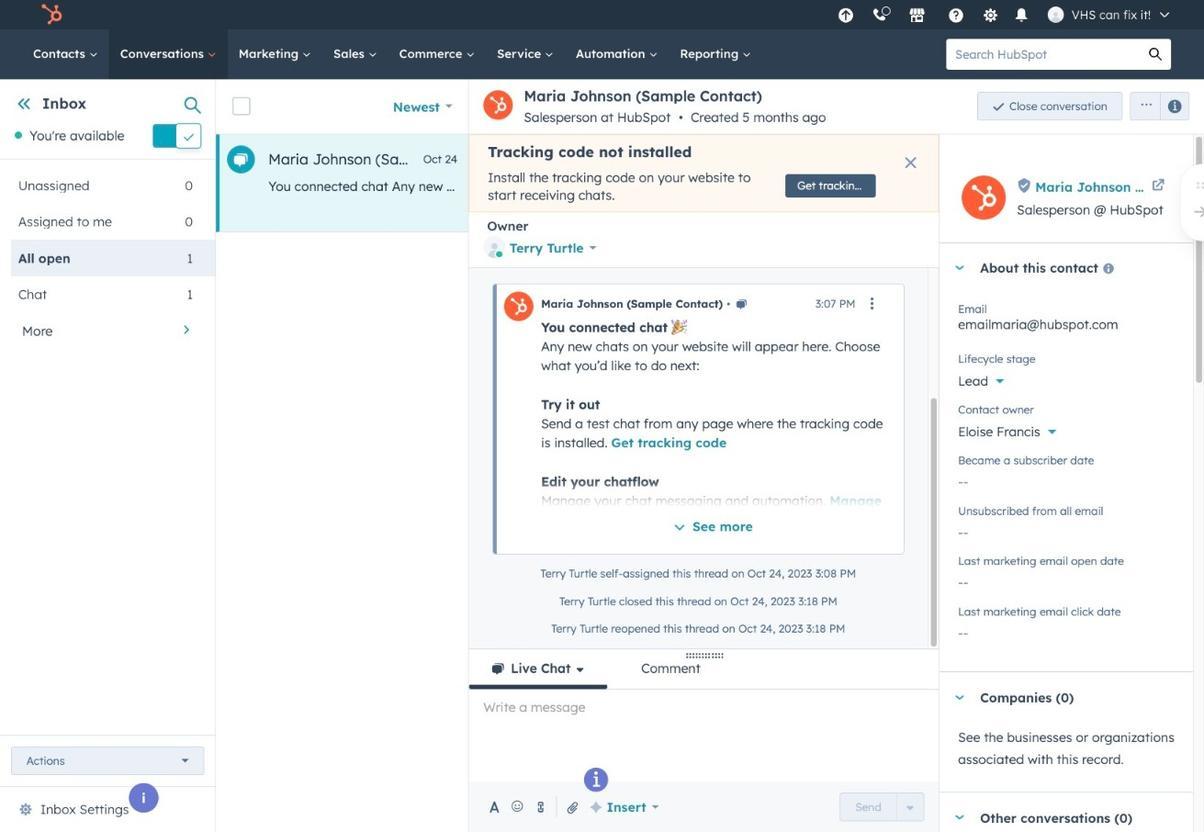 Task type: locate. For each thing, give the bounding box(es) containing it.
2 vertical spatial -- text field
[[959, 616, 1176, 645]]

3 -- text field from the top
[[959, 616, 1176, 645]]

menu
[[829, 0, 1183, 29]]

-- text field
[[959, 515, 1176, 544]]

0 vertical spatial caret image
[[955, 265, 966, 270]]

1 vertical spatial -- text field
[[959, 566, 1176, 595]]

alert
[[469, 134, 940, 212]]

-- text field
[[959, 464, 1176, 494], [959, 566, 1176, 595], [959, 616, 1176, 645]]

1 -- text field from the top
[[959, 464, 1176, 494]]

caret image
[[955, 265, 966, 270], [955, 695, 966, 700]]

1 vertical spatial group
[[840, 793, 925, 822]]

2 caret image from the top
[[955, 695, 966, 700]]

1 horizontal spatial group
[[1124, 92, 1190, 121]]

group
[[1124, 92, 1190, 121], [840, 793, 925, 822]]

you're available image
[[15, 132, 22, 139]]

0 vertical spatial -- text field
[[959, 464, 1176, 494]]

1 vertical spatial caret image
[[955, 695, 966, 700]]

0 vertical spatial group
[[1124, 92, 1190, 121]]

main content
[[216, 79, 1205, 833]]

0 horizontal spatial group
[[840, 793, 925, 822]]

caret image
[[955, 816, 966, 820]]

Search HubSpot search field
[[947, 39, 1141, 70]]



Task type: vqa. For each thing, say whether or not it's contained in the screenshot.
JACOB SIMON icon
yes



Task type: describe. For each thing, give the bounding box(es) containing it.
close image
[[906, 157, 917, 168]]

jacob simon image
[[1048, 6, 1065, 23]]

1 caret image from the top
[[955, 265, 966, 270]]

marketplaces image
[[910, 8, 926, 25]]

2 -- text field from the top
[[959, 566, 1176, 595]]

live chat from maria johnson (sample contact) with context you connected chat
any new chats on your website will appear here. choose what you'd like to do next:

try it out 
send a test chat from any page where the tracking code is installed: https://app.hubs row
[[216, 134, 1205, 232]]



